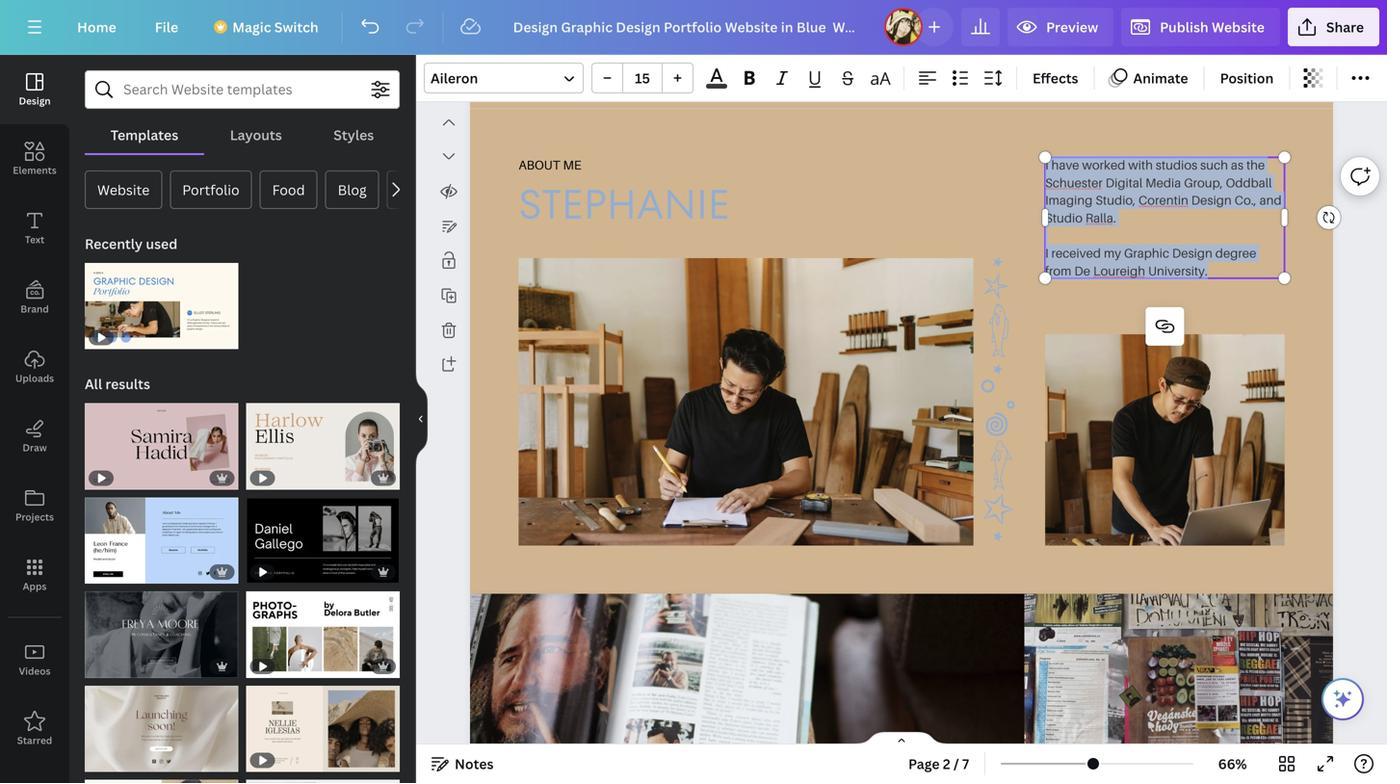 Task type: describe. For each thing, give the bounding box(es) containing it.
design inside i have worked with studios such as the schuester digital media group, oddball imaging studio, corentin design co., and studio ralla.
[[1192, 192, 1232, 208]]

recently
[[85, 235, 143, 253]]

website inside dropdown button
[[1212, 18, 1265, 36]]

/
[[954, 755, 959, 773]]

3 ⋆ from the top
[[969, 526, 1029, 545]]

66% button
[[1202, 749, 1264, 779]]

main menu bar
[[0, 0, 1387, 55]]

oddball
[[1226, 175, 1272, 190]]

received
[[1052, 245, 1101, 260]]

stephanie
[[519, 175, 730, 233]]

aileron
[[431, 69, 478, 87]]

aileron button
[[424, 63, 584, 93]]

studio,
[[1096, 192, 1136, 208]]

✩
[[969, 492, 1029, 526]]

Design title text field
[[498, 8, 877, 46]]

𓆜
[[969, 438, 1029, 492]]

1 of 5
[[94, 659, 122, 673]]

2 ⋆ from the top
[[969, 359, 1029, 378]]

videos
[[19, 665, 51, 678]]

media
[[1146, 175, 1181, 190]]

preview
[[1046, 18, 1098, 36]]

from
[[1045, 263, 1072, 278]]

food
[[272, 181, 305, 199]]

share button
[[1288, 8, 1380, 46]]

i received my graphic design degree from de loureigh university.
[[1045, 245, 1257, 278]]

my
[[1104, 245, 1122, 260]]

˚
[[969, 399, 1029, 410]]

page
[[909, 755, 940, 773]]

have
[[1052, 157, 1080, 172]]

𖦹
[[969, 410, 1029, 438]]

hide image
[[415, 373, 428, 465]]

schuester
[[1045, 175, 1103, 190]]

layouts
[[230, 126, 282, 144]]

file button
[[139, 8, 194, 46]]

light blue black and white clean minimal model & actor resume website image
[[85, 498, 238, 584]]

templates
[[111, 126, 178, 144]]

styles button
[[308, 117, 400, 153]]

studio
[[1045, 210, 1083, 225]]

publish website button
[[1122, 8, 1280, 46]]

about me
[[519, 157, 581, 172]]

photography portfolio website in pastel orange  black  warm neutral classic minimal style group
[[246, 392, 400, 490]]

of
[[103, 659, 113, 673]]

page 2 / 7 button
[[901, 749, 977, 779]]

and
[[1260, 192, 1282, 208]]

degree
[[1216, 245, 1257, 260]]

animate
[[1134, 69, 1189, 87]]

Search Website templates search field
[[123, 71, 361, 108]]

design graphic design portfolio website in blue  warm neutral experimental style group
[[85, 251, 238, 349]]

canva assistant image
[[1332, 688, 1355, 711]]

with
[[1129, 157, 1153, 172]]

apps button
[[0, 541, 69, 610]]

notes
[[455, 755, 494, 773]]

photography portfolio website in grey  black  light experimental style group
[[246, 768, 400, 783]]

starred
[[17, 734, 52, 747]]

photography portfolio website in beige  gold  brown  warm neutral modern minimal style group
[[85, 768, 238, 783]]

design button
[[0, 55, 69, 124]]

magic switch
[[232, 18, 319, 36]]

styles
[[334, 126, 374, 144]]

design inside 'i received my graphic design degree from de loureigh university.'
[[1172, 245, 1213, 260]]

the
[[1247, 157, 1265, 172]]

templates button
[[85, 117, 204, 153]]

publish website
[[1160, 18, 1265, 36]]

i for schuester
[[1045, 157, 1049, 172]]

modeling portfolio website in beige  black  warm neutral classic minimal style group
[[246, 674, 400, 772]]

blog
[[338, 181, 367, 199]]

page 2 / 7
[[909, 755, 969, 773]]

uploads
[[15, 372, 54, 385]]

food button
[[260, 171, 318, 209]]

such
[[1201, 157, 1228, 172]]

apps
[[23, 580, 47, 593]]

used
[[146, 235, 177, 253]]

projects
[[15, 511, 54, 524]]

all
[[85, 375, 102, 393]]

digital
[[1106, 175, 1143, 190]]

corentin
[[1139, 192, 1189, 208]]

66%
[[1218, 755, 1247, 773]]

position button
[[1213, 63, 1282, 93]]

as
[[1231, 157, 1244, 172]]



Task type: locate. For each thing, give the bounding box(es) containing it.
magic switch button
[[202, 8, 334, 46]]

⋆
[[969, 252, 1029, 271], [969, 359, 1029, 378], [969, 526, 1029, 545]]

videos button
[[0, 625, 69, 695]]

file
[[155, 18, 178, 36]]

loureigh
[[1093, 263, 1146, 278]]

services button
[[387, 171, 467, 209]]

design up university.
[[1172, 245, 1213, 260]]

i up from
[[1045, 245, 1049, 260]]

services
[[399, 181, 454, 199]]

starred button
[[0, 695, 69, 764]]

publish
[[1160, 18, 1209, 36]]

projects button
[[0, 471, 69, 541]]

elements button
[[0, 124, 69, 194]]

uploads button
[[0, 332, 69, 402]]

1 i from the top
[[1045, 157, 1049, 172]]

draw
[[23, 441, 47, 454]]

1 vertical spatial website
[[97, 181, 150, 199]]

all results
[[85, 375, 150, 393]]

0 vertical spatial ⋆
[[969, 252, 1029, 271]]

graphic
[[1124, 245, 1170, 260]]

de
[[1075, 263, 1091, 278]]

group,
[[1184, 175, 1223, 190]]

portfolio button
[[170, 171, 252, 209]]

website button
[[85, 171, 162, 209]]

text
[[25, 233, 44, 246]]

1 vertical spatial ⋆
[[969, 359, 1029, 378]]

light blue black and white clean minimal model & actor resume website group
[[85, 486, 238, 584]]

blog button
[[325, 171, 379, 209]]

home link
[[62, 8, 132, 46]]

2 vertical spatial design
[[1172, 245, 1213, 260]]

website inside button
[[97, 181, 150, 199]]

effects
[[1033, 69, 1079, 87]]

switch
[[274, 18, 319, 36]]

cream and brown photographic beauty site launch website group
[[85, 674, 238, 772]]

modeling portfolio website in black  white  grey  dark modern minimal style group
[[246, 486, 400, 584]]

elements
[[13, 164, 57, 177]]

i
[[1045, 157, 1049, 172], [1045, 245, 1049, 260]]

⭒
[[969, 271, 1029, 301]]

co.,
[[1235, 192, 1257, 208]]

1 vertical spatial design
[[1192, 192, 1232, 208]]

None text field
[[1045, 156, 1285, 279]]

i left have
[[1045, 157, 1049, 172]]

1
[[94, 659, 100, 673]]

website up position
[[1212, 18, 1265, 36]]

i inside 'i received my graphic design degree from de loureigh university.'
[[1045, 245, 1049, 260]]

0 vertical spatial website
[[1212, 18, 1265, 36]]

imaging
[[1045, 192, 1093, 208]]

2 i from the top
[[1045, 245, 1049, 260]]

⋆ down 𓆜
[[969, 526, 1029, 545]]

notes button
[[424, 749, 501, 779]]

0 vertical spatial design
[[19, 94, 51, 107]]

i for loureigh
[[1045, 245, 1049, 260]]

none text field containing i have worked with studios such as the schuester digital media group, oddball imaging studio, corentin design co., and studio ralla.
[[1045, 156, 1285, 279]]

⋆ left from
[[969, 252, 1029, 271]]

design down group, at the top right of the page
[[1192, 192, 1232, 208]]

share
[[1327, 18, 1364, 36]]

side panel tab list
[[0, 55, 69, 764]]

ralla.
[[1086, 210, 1116, 225]]

studios
[[1156, 157, 1198, 172]]

magic
[[232, 18, 271, 36]]

me
[[563, 157, 581, 172]]

position
[[1220, 69, 1274, 87]]

｡
[[969, 378, 1029, 399]]

group
[[592, 63, 694, 93]]

dark blue and beige simple dark consultancy portfolio & resume website group
[[85, 580, 238, 678]]

photography portfolio website in white  black  light modern minimal style group
[[246, 580, 400, 678]]

brand
[[21, 303, 49, 316]]

⋆ ⭒ 𓆟 ⋆ ｡ ˚ 𖦹 𓆜 ✩ ⋆
[[969, 252, 1029, 545]]

effects button
[[1025, 63, 1086, 93]]

animate button
[[1103, 63, 1196, 93]]

modeling portfolio website in pastel pink  pastel blue  black  colored experimental style group
[[85, 392, 238, 490]]

1 horizontal spatial website
[[1212, 18, 1265, 36]]

text button
[[0, 194, 69, 263]]

brand button
[[0, 263, 69, 332]]

0 vertical spatial i
[[1045, 157, 1049, 172]]

about
[[519, 157, 560, 172]]

worked
[[1082, 157, 1126, 172]]

2 vertical spatial ⋆
[[969, 526, 1029, 545]]

results
[[105, 375, 150, 393]]

5
[[116, 659, 122, 673]]

0 horizontal spatial website
[[97, 181, 150, 199]]

design up elements button
[[19, 94, 51, 107]]

#393636 image
[[706, 84, 727, 89], [706, 84, 727, 89]]

i inside i have worked with studios such as the schuester digital media group, oddball imaging studio, corentin design co., and studio ralla.
[[1045, 157, 1049, 172]]

recently used
[[85, 235, 177, 253]]

draw button
[[0, 402, 69, 471]]

design
[[19, 94, 51, 107], [1192, 192, 1232, 208], [1172, 245, 1213, 260]]

2
[[943, 755, 951, 773]]

𓆟
[[969, 301, 1029, 359]]

1 ⋆ from the top
[[969, 252, 1029, 271]]

portfolio
[[182, 181, 240, 199]]

cream and brown photographic beauty site launch website image
[[85, 686, 238, 772]]

website up recently used
[[97, 181, 150, 199]]

⋆ up ˚
[[969, 359, 1029, 378]]

layouts button
[[204, 117, 308, 153]]

1 vertical spatial i
[[1045, 245, 1049, 260]]

show pages image
[[856, 731, 948, 747]]

– – number field
[[629, 69, 656, 87]]

design inside button
[[19, 94, 51, 107]]



Task type: vqa. For each thing, say whether or not it's contained in the screenshot.
Uploads button
yes



